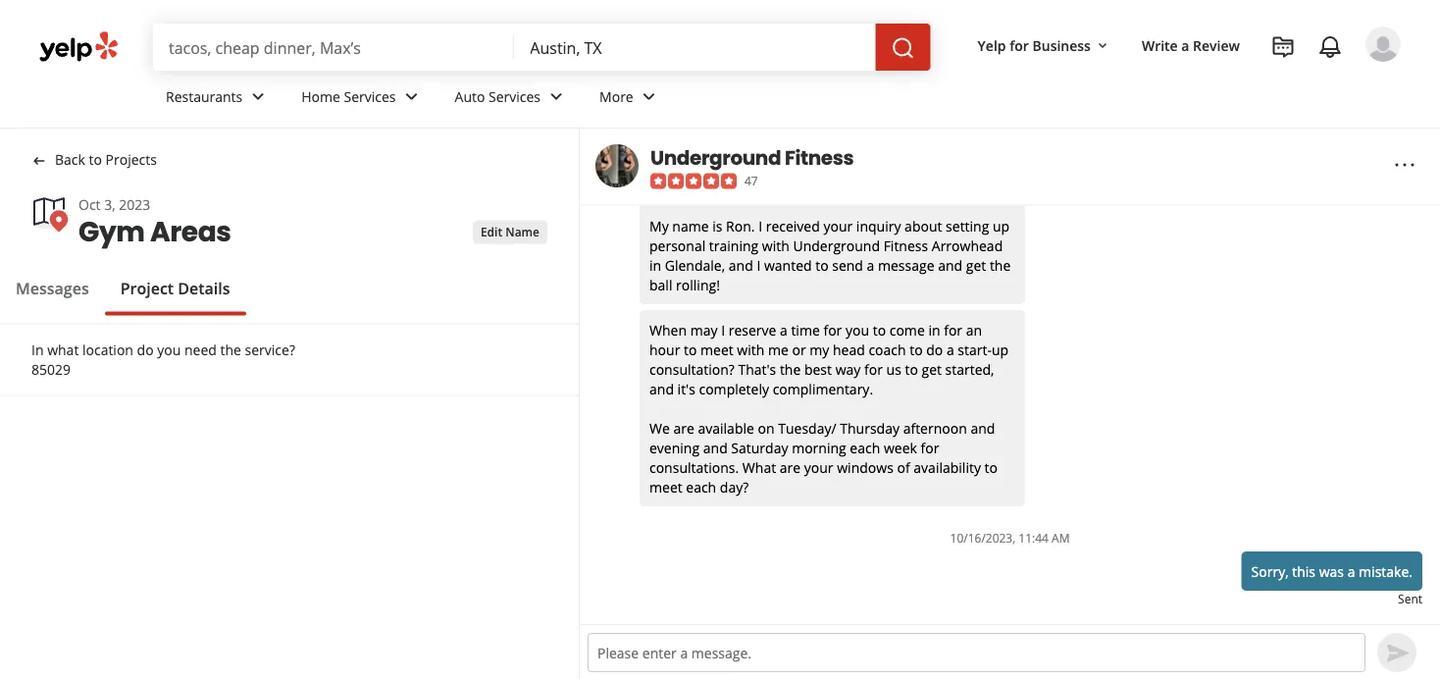 Task type: vqa. For each thing, say whether or not it's contained in the screenshot.
the are to the bottom
yes



Task type: describe. For each thing, give the bounding box(es) containing it.
review
[[1193, 36, 1240, 54]]

sorry,
[[1252, 562, 1289, 581]]

in inside when may i reserve a time for you to come in for an hour to meet with me or my head coach to do a start-up consultation? that's the best way for us to get started, and it's completely complimentary. we are available on tuesday/ thursday afternoon and evening and saturday morning each week for consultations. what are your windows of availability to meet each day?
[[929, 321, 941, 339]]

on
[[758, 419, 775, 437]]

10/16/2023, 11:44 am
[[950, 530, 1070, 546]]

1 vertical spatial each
[[686, 478, 717, 496]]

hello!
[[650, 177, 686, 196]]

personal
[[650, 236, 706, 255]]

edit
[[481, 223, 503, 239]]

to right availability
[[985, 458, 998, 477]]

Please enter a message. text field
[[588, 633, 1366, 672]]

restaurants link
[[150, 71, 286, 128]]

best
[[805, 360, 832, 378]]

am
[[1052, 530, 1070, 546]]

and down arrowhead
[[938, 256, 963, 274]]

24 chevron down v2 image for more
[[638, 85, 661, 108]]

rolling!
[[676, 275, 720, 294]]

underground inside "hello! my name is ron. i received your inquiry about setting up personal training with underground fitness arrowhead in glendale, and i wanted to send a message and get the ball rolling!"
[[793, 236, 880, 255]]

ball
[[650, 275, 673, 294]]

message
[[878, 256, 935, 274]]

saturday
[[731, 438, 789, 457]]

underground fitness link
[[651, 144, 854, 172]]

business categories element
[[150, 71, 1401, 128]]

glendale,
[[665, 256, 725, 274]]

my
[[650, 217, 669, 235]]

details
[[178, 277, 230, 298]]

start-
[[958, 340, 992, 359]]

the for consultation?
[[780, 360, 801, 378]]

back
[[55, 150, 85, 169]]

in what location do you need the service? 85029
[[31, 340, 295, 379]]

home services
[[301, 87, 396, 106]]

setting
[[946, 217, 990, 235]]

do inside when may i reserve a time for you to come in for an hour to meet with me or my head coach to do a start-up consultation? that's the best way for us to get started, and it's completely complimentary. we are available on tuesday/ thursday afternoon and evening and saturday morning each week for consultations. what are your windows of availability to meet each day?
[[927, 340, 943, 359]]

write a review link
[[1134, 27, 1248, 63]]

auto services link
[[439, 71, 584, 128]]

send
[[832, 256, 864, 274]]

head
[[833, 340, 865, 359]]

greg r. image
[[1366, 26, 1401, 62]]

it's
[[678, 379, 696, 398]]

when
[[650, 321, 687, 339]]

do inside in what location do you need the service? 85029
[[137, 340, 154, 359]]

arrowhead
[[932, 236, 1003, 255]]

to inside "hello! my name is ron. i received your inquiry about setting up personal training with underground fitness arrowhead in glendale, and i wanted to send a message and get the ball rolling!"
[[816, 256, 829, 274]]

tuesday/
[[778, 419, 837, 437]]

projects
[[106, 150, 157, 169]]

time
[[791, 321, 820, 339]]

for down afternoon
[[921, 438, 940, 457]]

3,
[[104, 195, 115, 214]]

me
[[768, 340, 789, 359]]

16 chevron down v2 image
[[1095, 38, 1111, 54]]

write
[[1142, 36, 1178, 54]]

ron.
[[726, 217, 755, 235]]

get inside "hello! my name is ron. i received your inquiry about setting up personal training with underground fitness arrowhead in glendale, and i wanted to send a message and get the ball rolling!"
[[966, 256, 987, 274]]

wanted
[[764, 256, 812, 274]]

projects image
[[1272, 35, 1295, 59]]

auto services
[[455, 87, 541, 106]]

a right write
[[1182, 36, 1190, 54]]

availability
[[914, 458, 981, 477]]

hello! my name is ron. i received your inquiry about setting up personal training with underground fitness arrowhead in glendale, and i wanted to send a message and get the ball rolling!
[[650, 177, 1015, 294]]

a left start-
[[947, 340, 955, 359]]

yelp
[[978, 36, 1006, 54]]

fitness inside "hello! my name is ron. i received your inquiry about setting up personal training with underground fitness arrowhead in glendale, and i wanted to send a message and get the ball rolling!"
[[884, 236, 929, 255]]

24 more v2 image
[[1394, 153, 1417, 177]]

10/16/2023,
[[950, 530, 1016, 546]]

you inside when may i reserve a time for you to come in for an hour to meet with me or my head coach to do a start-up consultation? that's the best way for us to get started, and it's completely complimentary. we are available on tuesday/ thursday afternoon and evening and saturday morning each week for consultations. what are your windows of availability to meet each day?
[[846, 321, 870, 339]]

may
[[691, 321, 718, 339]]

a inside "hello! my name is ron. i received your inquiry about setting up personal training with underground fitness arrowhead in glendale, and i wanted to send a message and get the ball rolling!"
[[867, 256, 875, 274]]

received
[[766, 217, 820, 235]]

areas
[[150, 212, 231, 251]]

Near text field
[[530, 36, 860, 58]]

home services link
[[286, 71, 439, 128]]

my
[[810, 340, 830, 359]]

up inside when may i reserve a time for you to come in for an hour to meet with me or my head coach to do a start-up consultation? that's the best way for us to get started, and it's completely complimentary. we are available on tuesday/ thursday afternoon and evening and saturday morning each week for consultations. what are your windows of availability to meet each day?
[[992, 340, 1009, 359]]

reserve
[[729, 321, 777, 339]]

user actions element
[[962, 25, 1429, 145]]

an
[[966, 321, 982, 339]]

back to projects
[[55, 150, 157, 169]]

started,
[[946, 360, 995, 378]]

services for home services
[[344, 87, 396, 106]]

hour
[[650, 340, 680, 359]]

consultations.
[[650, 458, 739, 477]]

restaurants
[[166, 87, 243, 106]]

thursday
[[840, 419, 900, 437]]

business
[[1033, 36, 1091, 54]]

available
[[698, 419, 755, 437]]

and right afternoon
[[971, 419, 995, 437]]

5 star rating image
[[651, 173, 737, 189]]

gym
[[79, 212, 145, 251]]

oct
[[79, 195, 101, 214]]

consultation?
[[650, 360, 735, 378]]

with inside "hello! my name is ron. i received your inquiry about setting up personal training with underground fitness arrowhead in glendale, and i wanted to send a message and get the ball rolling!"
[[762, 236, 790, 255]]

to up "coach"
[[873, 321, 886, 339]]

completely
[[699, 379, 769, 398]]

us
[[887, 360, 902, 378]]

back to projects button
[[31, 148, 157, 171]]

tab list containing messages
[[0, 276, 246, 315]]

a up "me"
[[780, 321, 788, 339]]

coach
[[869, 340, 906, 359]]

way
[[836, 360, 861, 378]]

messages
[[16, 277, 89, 298]]



Task type: locate. For each thing, give the bounding box(es) containing it.
and down training
[[729, 256, 753, 274]]

a
[[1182, 36, 1190, 54], [867, 256, 875, 274], [780, 321, 788, 339], [947, 340, 955, 359], [1348, 562, 1356, 581]]

1 vertical spatial i
[[757, 256, 761, 274]]

with inside when may i reserve a time for you to come in for an hour to meet with me or my head coach to do a start-up consultation? that's the best way for us to get started, and it's completely complimentary. we are available on tuesday/ thursday afternoon and evening and saturday morning each week for consultations. what are your windows of availability to meet each day?
[[737, 340, 765, 359]]

24 chevron down v2 image for restaurants
[[247, 85, 270, 108]]

i right the ron.
[[759, 217, 763, 235]]

i inside when may i reserve a time for you to come in for an hour to meet with me or my head coach to do a start-up consultation? that's the best way for us to get started, and it's completely complimentary. we are available on tuesday/ thursday afternoon and evening and saturday morning each week for consultations. what are your windows of availability to meet each day?
[[721, 321, 725, 339]]

come
[[890, 321, 925, 339]]

a right "send" at the right
[[867, 256, 875, 274]]

for up my
[[824, 321, 842, 339]]

for right yelp
[[1010, 36, 1029, 54]]

your
[[824, 217, 853, 235], [804, 458, 834, 477]]

are right what
[[780, 458, 801, 477]]

1 horizontal spatial services
[[489, 87, 541, 106]]

0 vertical spatial get
[[966, 256, 987, 274]]

1 vertical spatial with
[[737, 340, 765, 359]]

1 vertical spatial fitness
[[884, 236, 929, 255]]

each up windows
[[850, 438, 881, 457]]

underground fitness
[[651, 144, 854, 172]]

4 24 chevron down v2 image from the left
[[638, 85, 661, 108]]

1 horizontal spatial fitness
[[884, 236, 929, 255]]

0 vertical spatial fitness
[[785, 144, 854, 172]]

1 24 chevron down v2 image from the left
[[247, 85, 270, 108]]

each down the consultations.
[[686, 478, 717, 496]]

the down or at the bottom right
[[780, 360, 801, 378]]

the inside "hello! my name is ron. i received your inquiry about setting up personal training with underground fitness arrowhead in glendale, and i wanted to send a message and get the ball rolling!"
[[990, 256, 1011, 274]]

0 vertical spatial you
[[846, 321, 870, 339]]

0 vertical spatial underground
[[651, 144, 781, 172]]

project details
[[120, 277, 230, 298]]

the right need
[[220, 340, 241, 359]]

name
[[673, 217, 709, 235]]

0 horizontal spatial meet
[[650, 478, 683, 496]]

2023
[[119, 195, 150, 214]]

to right us
[[905, 360, 918, 378]]

meet
[[701, 340, 734, 359], [650, 478, 683, 496]]

None field
[[169, 36, 499, 58], [530, 36, 860, 58]]

morning
[[792, 438, 847, 457]]

meet down may
[[701, 340, 734, 359]]

0 vertical spatial in
[[650, 256, 662, 274]]

services right home
[[344, 87, 396, 106]]

1 do from the left
[[927, 340, 943, 359]]

oct 3, 2023
[[79, 195, 150, 214]]

1 vertical spatial meet
[[650, 478, 683, 496]]

up up started,
[[992, 340, 1009, 359]]

in right come
[[929, 321, 941, 339]]

0 vertical spatial i
[[759, 217, 763, 235]]

1 vertical spatial your
[[804, 458, 834, 477]]

1 vertical spatial underground
[[793, 236, 880, 255]]

do
[[927, 340, 943, 359], [137, 340, 154, 359]]

meet down the consultations.
[[650, 478, 683, 496]]

sorry, this was a mistake. sent
[[1252, 562, 1423, 607]]

for left us
[[865, 360, 883, 378]]

services right auto
[[489, 87, 541, 106]]

with up 'wanted' on the right of page
[[762, 236, 790, 255]]

3 24 chevron down v2 image from the left
[[545, 85, 568, 108]]

11:44
[[1019, 530, 1049, 546]]

1 vertical spatial the
[[220, 340, 241, 359]]

for
[[1010, 36, 1029, 54], [824, 321, 842, 339], [944, 321, 963, 339], [865, 360, 883, 378], [921, 438, 940, 457]]

0 horizontal spatial get
[[922, 360, 942, 378]]

24 chevron down v2 image inside restaurants link
[[247, 85, 270, 108]]

0 horizontal spatial each
[[686, 478, 717, 496]]

2 do from the left
[[137, 340, 154, 359]]

the inside when may i reserve a time for you to come in for an hour to meet with me or my head coach to do a start-up consultation? that's the best way for us to get started, and it's completely complimentary. we are available on tuesday/ thursday afternoon and evening and saturday morning each week for consultations. what are your windows of availability to meet each day?
[[780, 360, 801, 378]]

2 24 chevron down v2 image from the left
[[400, 85, 423, 108]]

gyms image
[[31, 195, 71, 234]]

fitness up message
[[884, 236, 929, 255]]

0 horizontal spatial in
[[650, 256, 662, 274]]

inquiry
[[857, 217, 901, 235]]

more link
[[584, 71, 677, 128]]

the for and
[[990, 256, 1011, 274]]

none field up more link
[[530, 36, 860, 58]]

0 horizontal spatial you
[[157, 340, 181, 359]]

home
[[301, 87, 340, 106]]

search image
[[892, 36, 915, 60]]

underground up 5 star rating image
[[651, 144, 781, 172]]

you left need
[[157, 340, 181, 359]]

in up ball
[[650, 256, 662, 274]]

1 horizontal spatial meet
[[701, 340, 734, 359]]

project
[[120, 277, 174, 298]]

the inside in what location do you need the service? 85029
[[220, 340, 241, 359]]

to up consultation?
[[684, 340, 697, 359]]

0 vertical spatial meet
[[701, 340, 734, 359]]

0 vertical spatial are
[[674, 419, 695, 437]]

0 vertical spatial up
[[993, 217, 1010, 235]]

for left an
[[944, 321, 963, 339]]

i right may
[[721, 321, 725, 339]]

that's
[[738, 360, 777, 378]]

85029
[[31, 360, 71, 379]]

none field find
[[169, 36, 499, 58]]

you inside in what location do you need the service? 85029
[[157, 340, 181, 359]]

to inside button
[[89, 150, 102, 169]]

we
[[650, 419, 670, 437]]

none field near
[[530, 36, 860, 58]]

1 vertical spatial in
[[929, 321, 941, 339]]

with
[[762, 236, 790, 255], [737, 340, 765, 359]]

your down morning
[[804, 458, 834, 477]]

0 horizontal spatial services
[[344, 87, 396, 106]]

afternoon
[[903, 419, 967, 437]]

0 horizontal spatial fitness
[[785, 144, 854, 172]]

name
[[506, 223, 540, 239]]

None search field
[[153, 24, 935, 71]]

gym areas
[[79, 212, 231, 251]]

2 vertical spatial the
[[780, 360, 801, 378]]

0 vertical spatial with
[[762, 236, 790, 255]]

1 horizontal spatial none field
[[530, 36, 860, 58]]

1 vertical spatial get
[[922, 360, 942, 378]]

1 vertical spatial are
[[780, 458, 801, 477]]

Find text field
[[169, 36, 499, 58]]

a right was
[[1348, 562, 1356, 581]]

get inside when may i reserve a time for you to come in for an hour to meet with me or my head coach to do a start-up consultation? that's the best way for us to get started, and it's completely complimentary. we are available on tuesday/ thursday afternoon and evening and saturday morning each week for consultations. what are your windows of availability to meet each day?
[[922, 360, 942, 378]]

get right us
[[922, 360, 942, 378]]

0 vertical spatial your
[[824, 217, 853, 235]]

complimentary.
[[773, 379, 874, 398]]

what
[[47, 340, 79, 359]]

more
[[600, 87, 634, 106]]

0 horizontal spatial underground
[[651, 144, 781, 172]]

for inside button
[[1010, 36, 1029, 54]]

what
[[743, 458, 776, 477]]

and left it's
[[650, 379, 674, 398]]

1 services from the left
[[344, 87, 396, 106]]

you up head
[[846, 321, 870, 339]]

1 horizontal spatial in
[[929, 321, 941, 339]]

notifications image
[[1319, 35, 1343, 59]]

0 horizontal spatial do
[[137, 340, 154, 359]]

none field up home
[[169, 36, 499, 58]]

24 chevron down v2 image for auto services
[[545, 85, 568, 108]]

about
[[905, 217, 943, 235]]

location
[[82, 340, 133, 359]]

write a review
[[1142, 36, 1240, 54]]

1 horizontal spatial are
[[780, 458, 801, 477]]

24 chevron down v2 image
[[247, 85, 270, 108], [400, 85, 423, 108], [545, 85, 568, 108], [638, 85, 661, 108]]

24 send filled v2 image
[[1387, 641, 1410, 665]]

edit name button
[[473, 220, 548, 244]]

24 chevron down v2 image inside home services link
[[400, 85, 423, 108]]

each
[[850, 438, 881, 457], [686, 478, 717, 496]]

a inside sorry, this was a mistake. sent
[[1348, 562, 1356, 581]]

1 horizontal spatial do
[[927, 340, 943, 359]]

mistake.
[[1359, 562, 1413, 581]]

0 horizontal spatial are
[[674, 419, 695, 437]]

1 horizontal spatial get
[[966, 256, 987, 274]]

you
[[846, 321, 870, 339], [157, 340, 181, 359]]

auto
[[455, 87, 485, 106]]

fitness up received
[[785, 144, 854, 172]]

this
[[1293, 562, 1316, 581]]

24 chevron down v2 image right restaurants
[[247, 85, 270, 108]]

1 none field from the left
[[169, 36, 499, 58]]

2 vertical spatial i
[[721, 321, 725, 339]]

do right 'location'
[[137, 340, 154, 359]]

in inside "hello! my name is ron. i received your inquiry about setting up personal training with underground fitness arrowhead in glendale, and i wanted to send a message and get the ball rolling!"
[[650, 256, 662, 274]]

is
[[713, 217, 723, 235]]

16 arrow left v2 image
[[31, 153, 47, 169]]

yelp for business button
[[970, 27, 1119, 63]]

up right the setting
[[993, 217, 1010, 235]]

0 horizontal spatial none field
[[169, 36, 499, 58]]

1 horizontal spatial underground
[[793, 236, 880, 255]]

up
[[993, 217, 1010, 235], [992, 340, 1009, 359]]

1 vertical spatial up
[[992, 340, 1009, 359]]

24 chevron down v2 image right 'more'
[[638, 85, 661, 108]]

service?
[[245, 340, 295, 359]]

0 horizontal spatial the
[[220, 340, 241, 359]]

need
[[185, 340, 217, 359]]

1 horizontal spatial you
[[846, 321, 870, 339]]

yelp for business
[[978, 36, 1091, 54]]

or
[[792, 340, 806, 359]]

0 vertical spatial the
[[990, 256, 1011, 274]]

2 horizontal spatial the
[[990, 256, 1011, 274]]

with down the reserve
[[737, 340, 765, 359]]

underground up "send" at the right
[[793, 236, 880, 255]]

to
[[89, 150, 102, 169], [816, 256, 829, 274], [873, 321, 886, 339], [684, 340, 697, 359], [910, 340, 923, 359], [905, 360, 918, 378], [985, 458, 998, 477]]

to left "send" at the right
[[816, 256, 829, 274]]

are up 'evening'
[[674, 419, 695, 437]]

24 chevron down v2 image for home services
[[400, 85, 423, 108]]

to right back
[[89, 150, 102, 169]]

i left 'wanted' on the right of page
[[757, 256, 761, 274]]

up inside "hello! my name is ron. i received your inquiry about setting up personal training with underground fitness arrowhead in glendale, and i wanted to send a message and get the ball rolling!"
[[993, 217, 1010, 235]]

get down arrowhead
[[966, 256, 987, 274]]

24 chevron down v2 image left auto
[[400, 85, 423, 108]]

24 chevron down v2 image inside auto services 'link'
[[545, 85, 568, 108]]

and down available
[[703, 438, 728, 457]]

your inside "hello! my name is ron. i received your inquiry about setting up personal training with underground fitness arrowhead in glendale, and i wanted to send a message and get the ball rolling!"
[[824, 217, 853, 235]]

2 services from the left
[[489, 87, 541, 106]]

the
[[990, 256, 1011, 274], [220, 340, 241, 359], [780, 360, 801, 378]]

i
[[759, 217, 763, 235], [757, 256, 761, 274], [721, 321, 725, 339]]

the down arrowhead
[[990, 256, 1011, 274]]

tab list
[[0, 276, 246, 315]]

services inside 'link'
[[489, 87, 541, 106]]

training
[[709, 236, 759, 255]]

underground
[[651, 144, 781, 172], [793, 236, 880, 255]]

day?
[[720, 478, 749, 496]]

week
[[884, 438, 917, 457]]

47
[[745, 173, 758, 189]]

sent
[[1399, 590, 1423, 607]]

to down come
[[910, 340, 923, 359]]

when may i reserve a time for you to come in for an hour to meet with me or my head coach to do a start-up consultation? that's the best way for us to get started, and it's completely complimentary. we are available on tuesday/ thursday afternoon and evening and saturday morning each week for consultations. what are your windows of availability to meet each day?
[[650, 321, 1013, 496]]

services for auto services
[[489, 87, 541, 106]]

was
[[1320, 562, 1345, 581]]

24 chevron down v2 image right auto services
[[545, 85, 568, 108]]

2 none field from the left
[[530, 36, 860, 58]]

fitness
[[785, 144, 854, 172], [884, 236, 929, 255]]

of
[[897, 458, 910, 477]]

do left start-
[[927, 340, 943, 359]]

1 horizontal spatial each
[[850, 438, 881, 457]]

your up "send" at the right
[[824, 217, 853, 235]]

24 chevron down v2 image inside more link
[[638, 85, 661, 108]]

1 horizontal spatial the
[[780, 360, 801, 378]]

in
[[31, 340, 44, 359]]

windows
[[837, 458, 894, 477]]

0 vertical spatial each
[[850, 438, 881, 457]]

your inside when may i reserve a time for you to come in for an hour to meet with me or my head coach to do a start-up consultation? that's the best way for us to get started, and it's completely complimentary. we are available on tuesday/ thursday afternoon and evening and saturday morning each week for consultations. what are your windows of availability to meet each day?
[[804, 458, 834, 477]]

1 vertical spatial you
[[157, 340, 181, 359]]



